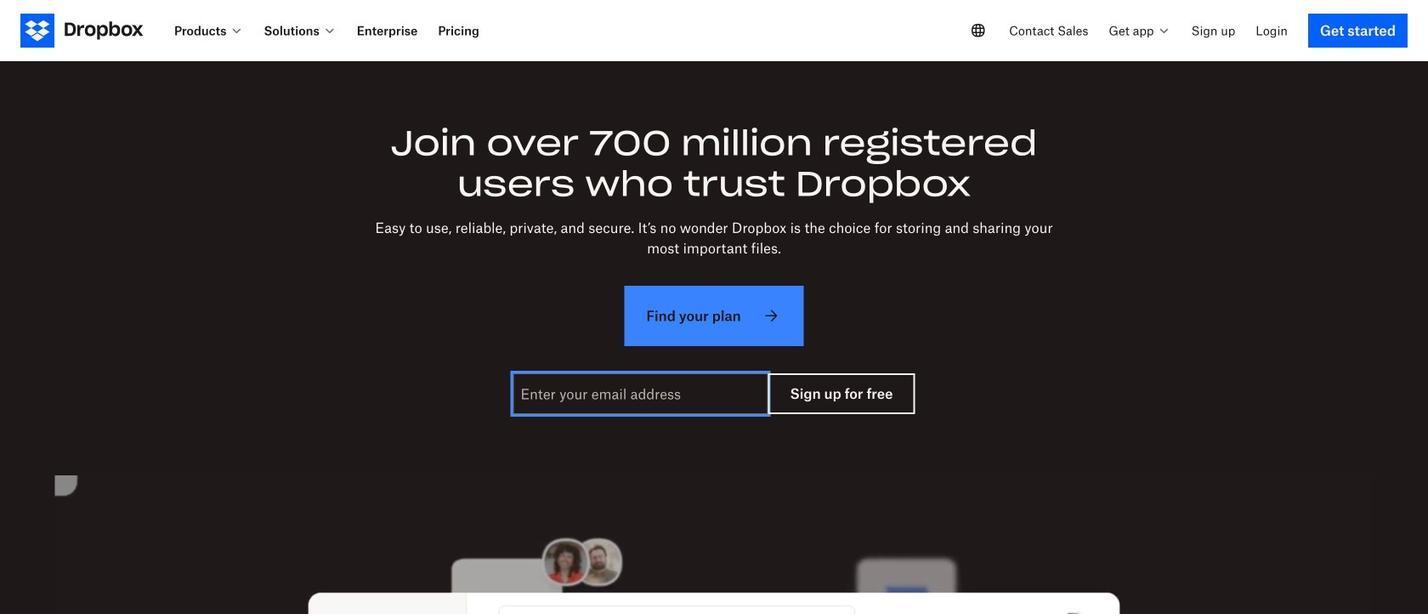 Task type: describe. For each thing, give the bounding box(es) containing it.
Enter your email address email field
[[513, 374, 768, 414]]



Task type: vqa. For each thing, say whether or not it's contained in the screenshot.
Aim at bottom right
no



